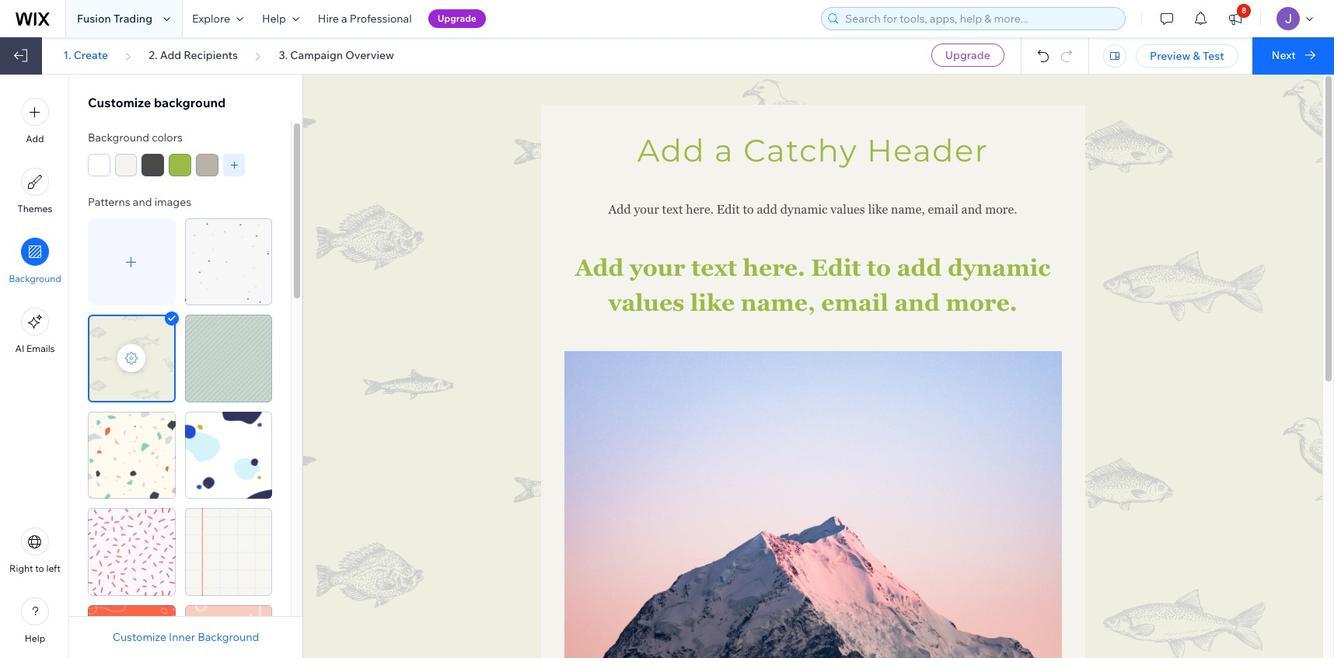 Task type: locate. For each thing, give the bounding box(es) containing it.
0 horizontal spatial email
[[822, 289, 889, 317]]

like
[[868, 202, 888, 217], [691, 289, 735, 317]]

ai emails button
[[15, 308, 55, 355]]

0 vertical spatial add your text here. edit to add dynamic values like name, email and more.
[[609, 202, 1018, 217]]

right
[[9, 563, 33, 575]]

1 horizontal spatial dynamic
[[948, 254, 1051, 282]]

0 horizontal spatial help button
[[21, 598, 49, 645]]

1 horizontal spatial and
[[895, 289, 940, 317]]

1 vertical spatial name,
[[741, 289, 816, 317]]

0 vertical spatial dynamic
[[781, 202, 828, 217]]

0 vertical spatial text
[[662, 202, 683, 217]]

0 horizontal spatial a
[[341, 12, 347, 26]]

0 horizontal spatial help
[[25, 633, 45, 645]]

1 vertical spatial upgrade button
[[932, 44, 1005, 67]]

help
[[262, 12, 286, 26], [25, 633, 45, 645]]

1 vertical spatial to
[[867, 254, 891, 282]]

1. create
[[63, 48, 108, 62]]

1 vertical spatial upgrade
[[946, 48, 991, 62]]

1 horizontal spatial email
[[928, 202, 959, 217]]

upgrade button
[[428, 9, 486, 28], [932, 44, 1005, 67]]

1 vertical spatial your
[[630, 254, 686, 282]]

background
[[88, 131, 149, 145], [9, 273, 61, 285], [198, 631, 259, 645]]

background button
[[9, 238, 61, 285]]

1 vertical spatial email
[[822, 289, 889, 317]]

create
[[74, 48, 108, 62]]

values
[[831, 202, 865, 217], [608, 289, 685, 317]]

0 horizontal spatial edit
[[717, 202, 740, 217]]

background left colors
[[88, 131, 149, 145]]

background
[[154, 95, 226, 110]]

0 vertical spatial like
[[868, 202, 888, 217]]

help button
[[253, 0, 309, 37], [21, 598, 49, 645]]

1 horizontal spatial add
[[897, 254, 942, 282]]

customize left inner
[[113, 631, 166, 645]]

0 vertical spatial upgrade
[[438, 12, 477, 24]]

text
[[662, 202, 683, 217], [692, 254, 737, 282]]

0 horizontal spatial upgrade
[[438, 12, 477, 24]]

background for background colors
[[88, 131, 149, 145]]

1 vertical spatial like
[[691, 289, 735, 317]]

1 horizontal spatial values
[[831, 202, 865, 217]]

1 vertical spatial text
[[692, 254, 737, 282]]

1 vertical spatial add
[[897, 254, 942, 282]]

0 vertical spatial help
[[262, 12, 286, 26]]

1 vertical spatial dynamic
[[948, 254, 1051, 282]]

1 horizontal spatial here.
[[743, 254, 806, 282]]

1 vertical spatial a
[[715, 131, 734, 170]]

2 horizontal spatial to
[[867, 254, 891, 282]]

0 horizontal spatial values
[[608, 289, 685, 317]]

0 horizontal spatial background
[[9, 273, 61, 285]]

themes
[[18, 203, 52, 215]]

1 horizontal spatial edit
[[811, 254, 861, 282]]

background right inner
[[198, 631, 259, 645]]

here.
[[686, 202, 714, 217], [743, 254, 806, 282]]

1 vertical spatial edit
[[811, 254, 861, 282]]

upgrade for upgrade button to the top
[[438, 12, 477, 24]]

customize background
[[88, 95, 226, 110]]

0 horizontal spatial like
[[691, 289, 735, 317]]

0 vertical spatial customize
[[88, 95, 151, 110]]

0 vertical spatial add
[[757, 202, 778, 217]]

2 vertical spatial to
[[35, 563, 44, 575]]

next button
[[1253, 37, 1335, 75]]

upgrade right professional
[[438, 12, 477, 24]]

more.
[[986, 202, 1018, 217], [946, 289, 1018, 317]]

add
[[757, 202, 778, 217], [897, 254, 942, 282]]

0 horizontal spatial here.
[[686, 202, 714, 217]]

a left 'catchy'
[[715, 131, 734, 170]]

email
[[928, 202, 959, 217], [822, 289, 889, 317]]

0 horizontal spatial name,
[[741, 289, 816, 317]]

0 horizontal spatial text
[[662, 202, 683, 217]]

upgrade down search for tools, apps, help & more... field
[[946, 48, 991, 62]]

edit
[[717, 202, 740, 217], [811, 254, 861, 282]]

here. inside add your text here. edit to add dynamic values like name, email and more.
[[743, 254, 806, 282]]

0 vertical spatial your
[[634, 202, 659, 217]]

hire a professional
[[318, 12, 412, 26]]

catchy
[[744, 131, 858, 170]]

add button
[[21, 98, 49, 145]]

1 vertical spatial customize
[[113, 631, 166, 645]]

add your text here. edit to add dynamic values like name, email and more.
[[609, 202, 1018, 217], [575, 254, 1057, 317]]

0 horizontal spatial to
[[35, 563, 44, 575]]

1 horizontal spatial like
[[868, 202, 888, 217]]

emails
[[27, 343, 55, 355]]

background up ai emails button
[[9, 273, 61, 285]]

0 vertical spatial help button
[[253, 0, 309, 37]]

name,
[[891, 202, 925, 217], [741, 289, 816, 317]]

email inside add your text here. edit to add dynamic values like name, email and more.
[[822, 289, 889, 317]]

a
[[341, 12, 347, 26], [715, 131, 734, 170]]

1 vertical spatial values
[[608, 289, 685, 317]]

text inside add your text here. edit to add dynamic values like name, email and more.
[[692, 254, 737, 282]]

your inside add your text here. edit to add dynamic values like name, email and more.
[[630, 254, 686, 282]]

name, inside add your text here. edit to add dynamic values like name, email and more.
[[741, 289, 816, 317]]

a right hire
[[341, 12, 347, 26]]

0 horizontal spatial upgrade button
[[428, 9, 486, 28]]

help button up 3.
[[253, 0, 309, 37]]

help button down 'right to left'
[[21, 598, 49, 645]]

1 horizontal spatial text
[[692, 254, 737, 282]]

1. create link
[[63, 48, 108, 62]]

1 horizontal spatial background
[[88, 131, 149, 145]]

1 vertical spatial background
[[9, 273, 61, 285]]

upgrade button right professional
[[428, 9, 486, 28]]

1 horizontal spatial upgrade
[[946, 48, 991, 62]]

8 button
[[1219, 0, 1253, 37]]

hire
[[318, 12, 339, 26]]

0 vertical spatial upgrade button
[[428, 9, 486, 28]]

help down 'right to left'
[[25, 633, 45, 645]]

1 horizontal spatial name,
[[891, 202, 925, 217]]

customize
[[88, 95, 151, 110], [113, 631, 166, 645]]

2 horizontal spatial and
[[962, 202, 983, 217]]

0 vertical spatial a
[[341, 12, 347, 26]]

add
[[160, 48, 181, 62], [638, 131, 705, 170], [26, 133, 44, 145], [609, 202, 631, 217], [575, 254, 624, 282]]

0 vertical spatial email
[[928, 202, 959, 217]]

0 vertical spatial background
[[88, 131, 149, 145]]

and
[[133, 195, 152, 209], [962, 202, 983, 217], [895, 289, 940, 317]]

upgrade button down search for tools, apps, help & more... field
[[932, 44, 1005, 67]]

0 vertical spatial to
[[743, 202, 754, 217]]

upgrade
[[438, 12, 477, 24], [946, 48, 991, 62]]

1 vertical spatial here.
[[743, 254, 806, 282]]

preview & test
[[1150, 49, 1225, 63]]

8
[[1242, 5, 1247, 16]]

test
[[1203, 49, 1225, 63]]

1 horizontal spatial a
[[715, 131, 734, 170]]

patterns and images
[[88, 195, 191, 209]]

campaign
[[290, 48, 343, 62]]

to
[[743, 202, 754, 217], [867, 254, 891, 282], [35, 563, 44, 575]]

0 horizontal spatial dynamic
[[781, 202, 828, 217]]

your
[[634, 202, 659, 217], [630, 254, 686, 282]]

2 horizontal spatial background
[[198, 631, 259, 645]]

right to left button
[[9, 528, 61, 575]]

customize up 'background colors' on the top left
[[88, 95, 151, 110]]

help up 3.
[[262, 12, 286, 26]]

ai emails
[[15, 343, 55, 355]]

inner
[[169, 631, 195, 645]]

dynamic
[[781, 202, 828, 217], [948, 254, 1051, 282]]

and inside add your text here. edit to add dynamic values like name, email and more.
[[895, 289, 940, 317]]



Task type: describe. For each thing, give the bounding box(es) containing it.
preview & test button
[[1136, 44, 1239, 68]]

next
[[1272, 48, 1296, 62]]

3.
[[279, 48, 288, 62]]

patterns
[[88, 195, 130, 209]]

hire a professional link
[[309, 0, 421, 37]]

recipients
[[184, 48, 238, 62]]

fusion trading
[[77, 12, 152, 26]]

add inside add your text here. edit to add dynamic values like name, email and more.
[[575, 254, 624, 282]]

2 vertical spatial background
[[198, 631, 259, 645]]

1.
[[63, 48, 71, 62]]

customize for customize background
[[88, 95, 151, 110]]

like inside add your text here. edit to add dynamic values like name, email and more.
[[691, 289, 735, 317]]

to inside add your text here. edit to add dynamic values like name, email and more.
[[867, 254, 891, 282]]

add inside add your text here. edit to add dynamic values like name, email and more.
[[897, 254, 942, 282]]

customize for customize inner background
[[113, 631, 166, 645]]

1 horizontal spatial to
[[743, 202, 754, 217]]

header
[[867, 131, 989, 170]]

edit inside add your text here. edit to add dynamic values like name, email and more.
[[811, 254, 861, 282]]

1 vertical spatial help button
[[21, 598, 49, 645]]

2. add recipients link
[[149, 48, 238, 62]]

add a catchy header
[[638, 131, 989, 170]]

colors
[[152, 131, 183, 145]]

fusion
[[77, 12, 111, 26]]

0 vertical spatial values
[[831, 202, 865, 217]]

0 vertical spatial here.
[[686, 202, 714, 217]]

a for professional
[[341, 12, 347, 26]]

0 horizontal spatial add
[[757, 202, 778, 217]]

3. campaign overview
[[279, 48, 394, 62]]

right to left
[[9, 563, 61, 575]]

1 vertical spatial add your text here. edit to add dynamic values like name, email and more.
[[575, 254, 1057, 317]]

background colors
[[88, 131, 183, 145]]

values inside add your text here. edit to add dynamic values like name, email and more.
[[608, 289, 685, 317]]

add inside button
[[26, 133, 44, 145]]

customize inner background button
[[113, 631, 259, 645]]

1 horizontal spatial help
[[262, 12, 286, 26]]

images
[[154, 195, 191, 209]]

themes button
[[18, 168, 52, 215]]

2. add recipients
[[149, 48, 238, 62]]

1 vertical spatial help
[[25, 633, 45, 645]]

upgrade for upgrade button to the right
[[946, 48, 991, 62]]

trading
[[114, 12, 152, 26]]

overview
[[345, 48, 394, 62]]

professional
[[350, 12, 412, 26]]

a for catchy
[[715, 131, 734, 170]]

0 vertical spatial more.
[[986, 202, 1018, 217]]

3. campaign overview link
[[279, 48, 394, 62]]

Search for tools, apps, help & more... field
[[841, 8, 1121, 30]]

1 vertical spatial more.
[[946, 289, 1018, 317]]

preview
[[1150, 49, 1191, 63]]

customize inner background
[[113, 631, 259, 645]]

background for background
[[9, 273, 61, 285]]

0 horizontal spatial and
[[133, 195, 152, 209]]

2.
[[149, 48, 158, 62]]

&
[[1194, 49, 1201, 63]]

to inside button
[[35, 563, 44, 575]]

explore
[[192, 12, 230, 26]]

1 horizontal spatial help button
[[253, 0, 309, 37]]

ai
[[15, 343, 24, 355]]

0 vertical spatial name,
[[891, 202, 925, 217]]

1 horizontal spatial upgrade button
[[932, 44, 1005, 67]]

left
[[46, 563, 61, 575]]

0 vertical spatial edit
[[717, 202, 740, 217]]



Task type: vqa. For each thing, say whether or not it's contained in the screenshot.
Create
yes



